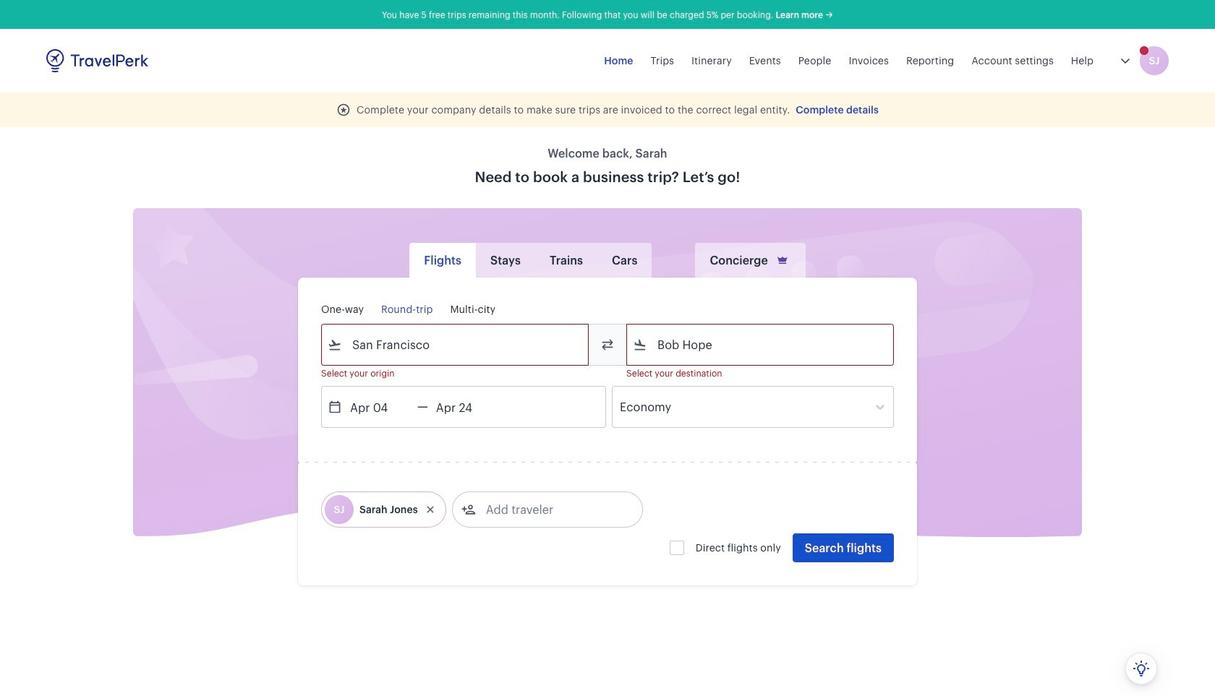 Task type: describe. For each thing, give the bounding box(es) containing it.
To search field
[[648, 334, 875, 357]]

Add traveler search field
[[476, 499, 626, 522]]



Task type: locate. For each thing, give the bounding box(es) containing it.
Return text field
[[428, 387, 503, 428]]

Depart text field
[[342, 387, 418, 428]]

From search field
[[342, 334, 569, 357]]



Task type: vqa. For each thing, say whether or not it's contained in the screenshot.
ADD FIRST TRAVELER SEARCH FIELD
no



